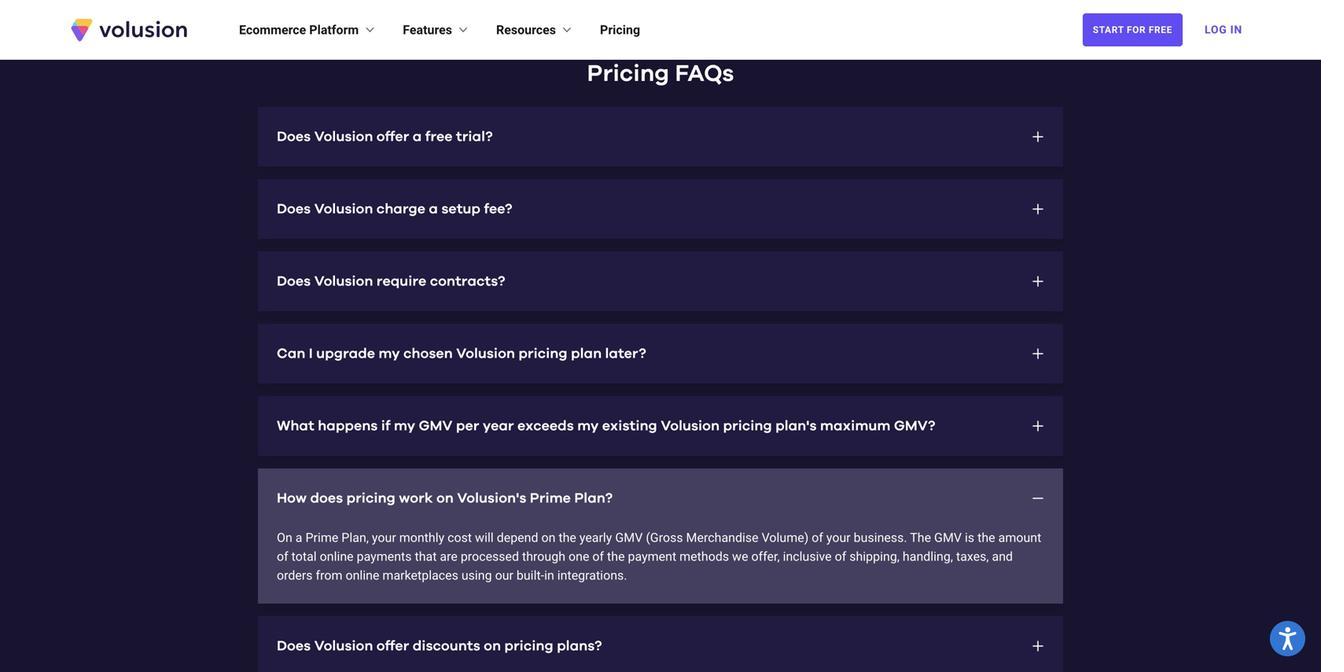Task type: locate. For each thing, give the bounding box(es) containing it.
my left chosen
[[379, 347, 400, 361]]

1 vertical spatial offer
[[377, 639, 409, 654]]

prime up total
[[305, 530, 338, 545]]

volusion for does volusion offer a free trial?
[[314, 130, 373, 144]]

offer
[[377, 130, 409, 144], [377, 639, 409, 654]]

does
[[310, 492, 343, 506]]

online down payments
[[346, 568, 379, 583]]

charge
[[377, 202, 425, 216]]

work
[[399, 492, 433, 506]]

pricing left 'plan'
[[519, 347, 568, 361]]

pricing for pricing faqs
[[587, 62, 669, 86]]

gmv left is in the right of the page
[[934, 530, 962, 545]]

1 vertical spatial a
[[429, 202, 438, 216]]

0 vertical spatial on
[[436, 492, 454, 506]]

a inside on a prime plan, your monthly cost will depend on the yearly gmv (gross merchandise volume) of your business. the gmv is the amount of total online payments that are processed through one of the payment methods we offer, inclusive of shipping, handling, taxes, and orders from online marketplaces using our built-in integrations.
[[296, 530, 302, 545]]

2 offer from the top
[[377, 639, 409, 654]]

gmv
[[419, 419, 453, 433], [615, 530, 643, 545], [934, 530, 962, 545]]

prime left plan?
[[530, 492, 571, 506]]

your up payments
[[372, 530, 396, 545]]

a
[[413, 130, 422, 144], [429, 202, 438, 216], [296, 530, 302, 545]]

methods
[[680, 549, 729, 564]]

on right work
[[436, 492, 454, 506]]

offer for discounts
[[377, 639, 409, 654]]

what happens if my gmv per year exceeds my existing volusion pricing plan's maximum gmv?
[[277, 419, 935, 433]]

resources button
[[496, 20, 575, 39]]

offer inside "does volusion offer a free trial?" button
[[377, 130, 409, 144]]

a inside does volusion charge a setup fee? button
[[429, 202, 438, 216]]

depend
[[497, 530, 538, 545]]

4 does from the top
[[277, 639, 311, 654]]

1 vertical spatial prime
[[305, 530, 338, 545]]

0 horizontal spatial prime
[[305, 530, 338, 545]]

pricing faqs
[[587, 62, 734, 86]]

volusion for does volusion charge a setup fee?
[[314, 202, 373, 216]]

of down on
[[277, 549, 288, 564]]

pricing down "pricing" link
[[587, 62, 669, 86]]

on up through
[[541, 530, 556, 545]]

offer inside does volusion offer discounts on pricing plans? button
[[377, 639, 409, 654]]

my left existing
[[577, 419, 599, 433]]

gmv up payment
[[615, 530, 643, 545]]

discounts
[[413, 639, 480, 654]]

0 horizontal spatial a
[[296, 530, 302, 545]]

0 horizontal spatial your
[[372, 530, 396, 545]]

the down yearly on the bottom left of the page
[[607, 549, 625, 564]]

plan's
[[776, 419, 817, 433]]

handling,
[[903, 549, 953, 564]]

your up inclusive
[[826, 530, 851, 545]]

plan?
[[574, 492, 613, 506]]

features
[[403, 22, 452, 37]]

resources
[[496, 22, 556, 37]]

0 horizontal spatial on
[[436, 492, 454, 506]]

does volusion require contracts? button
[[258, 252, 1063, 311]]

1 horizontal spatial your
[[826, 530, 851, 545]]

is
[[965, 530, 975, 545]]

taxes,
[[956, 549, 989, 564]]

my inside button
[[379, 347, 400, 361]]

does volusion offer discounts on pricing plans? button
[[258, 617, 1063, 672]]

0 vertical spatial pricing
[[600, 22, 640, 37]]

0 vertical spatial prime
[[530, 492, 571, 506]]

exceeds
[[517, 419, 574, 433]]

offer left free
[[377, 130, 409, 144]]

prime inside on a prime plan, your monthly cost will depend on the yearly gmv (gross merchandise volume) of your business. the gmv is the amount of total online payments that are processed through one of the payment methods we offer, inclusive of shipping, handling, taxes, and orders from online marketplaces using our built-in integrations.
[[305, 530, 338, 545]]

2 vertical spatial on
[[484, 639, 501, 654]]

0 horizontal spatial gmv
[[419, 419, 453, 433]]

2 horizontal spatial on
[[541, 530, 556, 545]]

prime inside button
[[530, 492, 571, 506]]

pricing left plans?
[[504, 639, 553, 654]]

ecommerce
[[239, 22, 306, 37]]

0 vertical spatial offer
[[377, 130, 409, 144]]

of right inclusive
[[835, 549, 846, 564]]

0 horizontal spatial the
[[559, 530, 576, 545]]

a inside "does volusion offer a free trial?" button
[[413, 130, 422, 144]]

pricing up pricing faqs
[[600, 22, 640, 37]]

processed
[[461, 549, 519, 564]]

0 vertical spatial online
[[320, 549, 354, 564]]

on right discounts
[[484, 639, 501, 654]]

2 does from the top
[[277, 202, 311, 216]]

orders
[[277, 568, 313, 583]]

a left free
[[413, 130, 422, 144]]

in
[[544, 568, 554, 583]]

1 vertical spatial on
[[541, 530, 556, 545]]

ecommerce platform button
[[239, 20, 378, 39]]

plan,
[[342, 530, 369, 545]]

trial?
[[456, 130, 493, 144]]

volume)
[[762, 530, 809, 545]]

using
[[462, 568, 492, 583]]

2 horizontal spatial a
[[429, 202, 438, 216]]

of up inclusive
[[812, 530, 823, 545]]

does volusion offer a free trial?
[[277, 130, 493, 144]]

1 offer from the top
[[377, 130, 409, 144]]

1 does from the top
[[277, 130, 311, 144]]

prime
[[530, 492, 571, 506], [305, 530, 338, 545]]

a right on
[[296, 530, 302, 545]]

3 does from the top
[[277, 274, 311, 289]]

our
[[495, 568, 513, 583]]

0 vertical spatial a
[[413, 130, 422, 144]]

how does pricing work on volusion's prime plan?
[[277, 492, 613, 506]]

1 vertical spatial pricing
[[587, 62, 669, 86]]

how
[[277, 492, 307, 506]]

the up 'one'
[[559, 530, 576, 545]]

1 horizontal spatial prime
[[530, 492, 571, 506]]

pricing inside button
[[519, 347, 568, 361]]

start for free link
[[1083, 13, 1183, 46]]

a left setup
[[429, 202, 438, 216]]

does
[[277, 130, 311, 144], [277, 202, 311, 216], [277, 274, 311, 289], [277, 639, 311, 654]]

1 horizontal spatial a
[[413, 130, 422, 144]]

the right is in the right of the page
[[978, 530, 995, 545]]

volusion's
[[457, 492, 526, 506]]

offer left discounts
[[377, 639, 409, 654]]

my
[[379, 347, 400, 361], [394, 419, 415, 433], [577, 419, 599, 433]]

existing
[[602, 419, 657, 433]]

offer for a
[[377, 130, 409, 144]]

does volusion offer a free trial? button
[[258, 107, 1063, 167]]

online
[[320, 549, 354, 564], [346, 568, 379, 583]]

gmv left per
[[419, 419, 453, 433]]

online up from
[[320, 549, 354, 564]]

plan
[[571, 347, 602, 361]]

2 horizontal spatial gmv
[[934, 530, 962, 545]]

on a prime plan, your monthly cost will depend on the yearly gmv (gross merchandise volume) of your business. the gmv is the amount of total online payments that are processed through one of the payment methods we offer, inclusive of shipping, handling, taxes, and orders from online marketplaces using our built-in integrations.
[[277, 530, 1041, 583]]

start for free
[[1093, 24, 1173, 35]]

of down yearly on the bottom left of the page
[[592, 549, 604, 564]]

will
[[475, 530, 494, 545]]

does for does volusion require contracts?
[[277, 274, 311, 289]]

we
[[732, 549, 748, 564]]

1 horizontal spatial on
[[484, 639, 501, 654]]

pricing
[[519, 347, 568, 361], [723, 419, 772, 433], [346, 492, 395, 506], [504, 639, 553, 654]]

1 your from the left
[[372, 530, 396, 545]]

2 your from the left
[[826, 530, 851, 545]]

my for gmv
[[394, 419, 415, 433]]

in
[[1230, 23, 1243, 36]]

your
[[372, 530, 396, 545], [826, 530, 851, 545]]

(gross
[[646, 530, 683, 545]]

my right if on the left of page
[[394, 419, 415, 433]]

2 vertical spatial a
[[296, 530, 302, 545]]



Task type: describe. For each thing, give the bounding box(es) containing it.
1 vertical spatial online
[[346, 568, 379, 583]]

plans?
[[557, 639, 602, 654]]

open accessibe: accessibility options, statement and help image
[[1279, 627, 1297, 650]]

a for free
[[413, 130, 422, 144]]

fee?
[[484, 202, 512, 216]]

can i upgrade my chosen volusion pricing plan later? button
[[258, 324, 1063, 384]]

ecommerce platform
[[239, 22, 359, 37]]

does volusion offer discounts on pricing plans?
[[277, 639, 602, 654]]

shipping,
[[850, 549, 900, 564]]

per
[[456, 419, 479, 433]]

volusion for does volusion require contracts?
[[314, 274, 373, 289]]

offer,
[[751, 549, 780, 564]]

does volusion require contracts?
[[277, 274, 505, 289]]

amount
[[998, 530, 1041, 545]]

on inside on a prime plan, your monthly cost will depend on the yearly gmv (gross merchandise volume) of your business. the gmv is the amount of total online payments that are processed through one of the payment methods we offer, inclusive of shipping, handling, taxes, and orders from online marketplaces using our built-in integrations.
[[541, 530, 556, 545]]

later?
[[605, 347, 646, 361]]

can i upgrade my chosen volusion pricing plan later?
[[277, 347, 646, 361]]

pricing left plan's
[[723, 419, 772, 433]]

are
[[440, 549, 458, 564]]

gmv?
[[894, 419, 935, 433]]

merchandise
[[686, 530, 759, 545]]

monthly
[[399, 530, 444, 545]]

happens
[[318, 419, 378, 433]]

on for volusion's
[[436, 492, 454, 506]]

free
[[425, 130, 453, 144]]

free
[[1149, 24, 1173, 35]]

2 horizontal spatial the
[[978, 530, 995, 545]]

platform
[[309, 22, 359, 37]]

volusion for does volusion offer discounts on pricing plans?
[[314, 639, 373, 654]]

log
[[1205, 23, 1227, 36]]

inclusive
[[783, 549, 832, 564]]

a for setup
[[429, 202, 438, 216]]

what happens if my gmv per year exceeds my existing volusion pricing plan's maximum gmv? button
[[258, 396, 1063, 456]]

upgrade
[[316, 347, 375, 361]]

can
[[277, 347, 305, 361]]

1 horizontal spatial the
[[607, 549, 625, 564]]

chosen
[[403, 347, 453, 361]]

yearly
[[579, 530, 612, 545]]

does for does volusion offer a free trial?
[[277, 130, 311, 144]]

that
[[415, 549, 437, 564]]

one
[[569, 549, 589, 564]]

contracts?
[[430, 274, 505, 289]]

built-
[[517, 568, 544, 583]]

gmv inside button
[[419, 419, 453, 433]]

if
[[381, 419, 390, 433]]

faqs
[[675, 62, 734, 86]]

how does pricing work on volusion's prime plan? button
[[258, 469, 1063, 528]]

payment
[[628, 549, 676, 564]]

from
[[316, 568, 342, 583]]

pricing link
[[600, 20, 640, 39]]

log in
[[1205, 23, 1243, 36]]

total
[[291, 549, 317, 564]]

require
[[377, 274, 427, 289]]

what
[[277, 419, 314, 433]]

through
[[522, 549, 565, 564]]

year
[[483, 419, 514, 433]]

i
[[309, 347, 313, 361]]

features button
[[403, 20, 471, 39]]

for
[[1127, 24, 1146, 35]]

cost
[[448, 530, 472, 545]]

the
[[910, 530, 931, 545]]

pricing for pricing
[[600, 22, 640, 37]]

start
[[1093, 24, 1124, 35]]

does for does volusion offer discounts on pricing plans?
[[277, 639, 311, 654]]

volusion inside button
[[456, 347, 515, 361]]

my for chosen
[[379, 347, 400, 361]]

marketplaces
[[383, 568, 458, 583]]

pricing up plan,
[[346, 492, 395, 506]]

setup
[[441, 202, 480, 216]]

log in link
[[1195, 13, 1252, 47]]

payments
[[357, 549, 412, 564]]

does for does volusion charge a setup fee?
[[277, 202, 311, 216]]

maximum
[[820, 419, 891, 433]]

on for pricing
[[484, 639, 501, 654]]

integrations.
[[557, 568, 627, 583]]

on
[[277, 530, 292, 545]]

1 horizontal spatial gmv
[[615, 530, 643, 545]]

does volusion charge a setup fee?
[[277, 202, 512, 216]]

and
[[992, 549, 1013, 564]]

business.
[[854, 530, 907, 545]]

does volusion charge a setup fee? button
[[258, 179, 1063, 239]]



Task type: vqa. For each thing, say whether or not it's contained in the screenshot.
Developers
no



